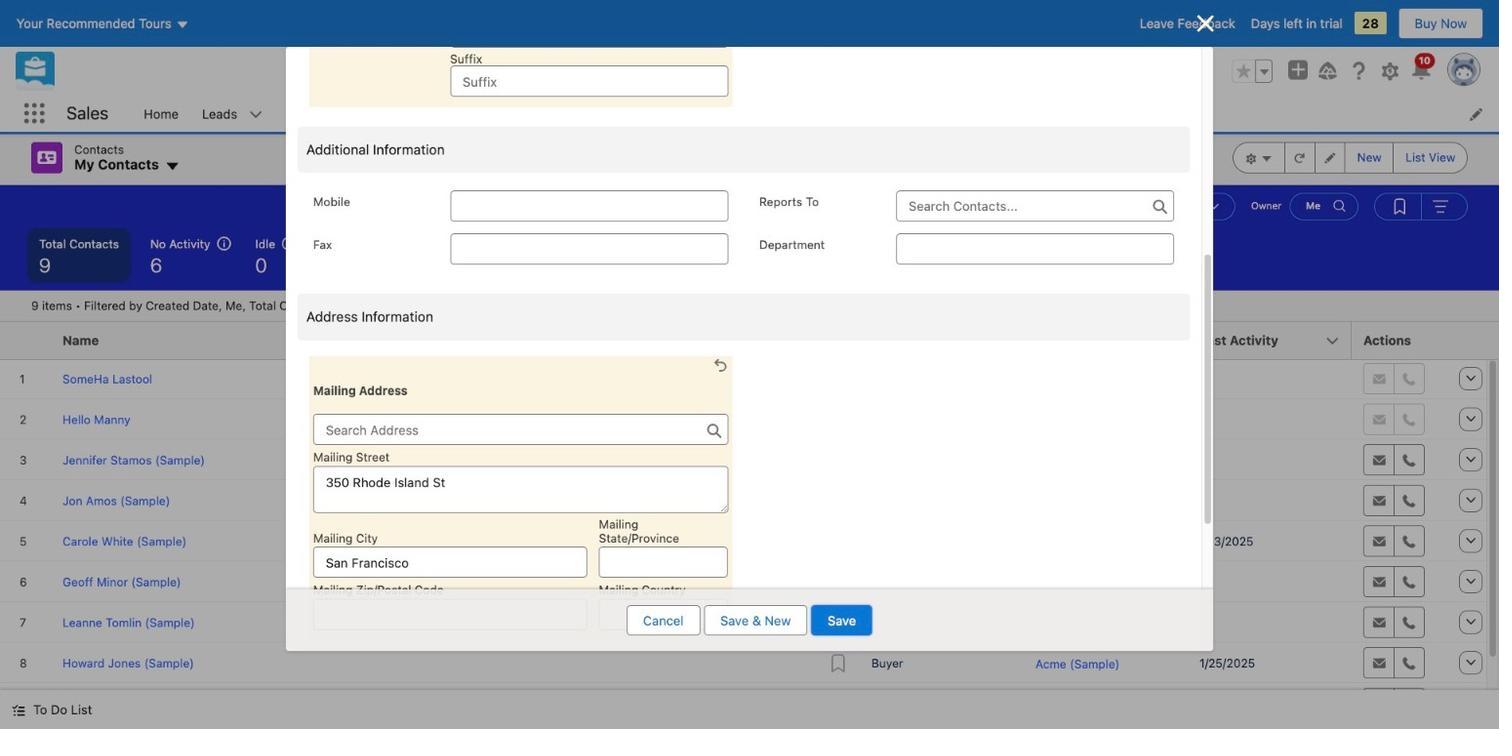 Task type: vqa. For each thing, say whether or not it's contained in the screenshot.
Last Name "text field"
no



Task type: describe. For each thing, give the bounding box(es) containing it.
important column header
[[817, 322, 860, 360]]

action column header
[[1450, 322, 1499, 360]]

account name column header
[[1024, 322, 1188, 360]]

key performance indicators group
[[0, 228, 1500, 291]]

text default image
[[12, 703, 25, 717]]

1 vertical spatial group
[[1233, 142, 1468, 173]]

Search Address text field
[[313, 414, 728, 445]]

title column header
[[860, 322, 1024, 360]]

row number image
[[0, 322, 51, 359]]



Task type: locate. For each thing, give the bounding box(es) containing it.
list item
[[309, 0, 732, 107], [190, 95, 274, 132], [274, 95, 378, 132], [378, 95, 481, 132], [481, 95, 610, 132], [610, 95, 712, 132], [309, 356, 732, 642]]

row number column header
[[0, 322, 51, 360]]

None text field
[[450, 190, 728, 222], [450, 233, 728, 265], [313, 547, 587, 578], [599, 547, 728, 578], [313, 599, 587, 630], [599, 599, 728, 630], [450, 190, 728, 222], [450, 233, 728, 265], [313, 547, 587, 578], [599, 547, 728, 578], [313, 599, 587, 630], [599, 599, 728, 630]]

status
[[31, 299, 329, 313]]

name column header
[[51, 322, 817, 360]]

Suffix text field
[[450, 66, 728, 97]]

None text field
[[896, 233, 1174, 265], [313, 466, 728, 513], [896, 233, 1174, 265], [313, 466, 728, 513]]

2 vertical spatial group
[[1375, 193, 1468, 220]]

action image
[[1450, 322, 1499, 359]]

contact view settings image
[[1233, 142, 1286, 173]]

cell
[[817, 359, 860, 399], [860, 359, 1024, 399], [1024, 359, 1188, 399], [817, 399, 860, 440], [860, 399, 1024, 440], [1024, 399, 1188, 440], [817, 440, 860, 481], [860, 440, 1024, 481], [1024, 440, 1188, 481], [817, 481, 860, 521], [860, 481, 1024, 521], [1024, 481, 1188, 521], [817, 521, 860, 562], [860, 521, 1024, 562], [1024, 521, 1188, 562], [1188, 562, 1352, 602], [1024, 602, 1188, 643], [1188, 602, 1352, 643], [0, 684, 51, 724], [817, 684, 860, 724], [860, 684, 1024, 724], [1024, 684, 1188, 724]]

list
[[132, 95, 1500, 132]]

Search Contacts... text field
[[896, 190, 1174, 222]]

last activity column header
[[1188, 322, 1352, 360]]

inverse image
[[1194, 12, 1217, 35]]

0 vertical spatial group
[[1232, 59, 1273, 83]]

actions column header
[[1352, 322, 1450, 360]]

grid
[[0, 322, 1499, 725]]

group
[[1232, 59, 1273, 83], [1233, 142, 1468, 173], [1375, 193, 1468, 220]]



